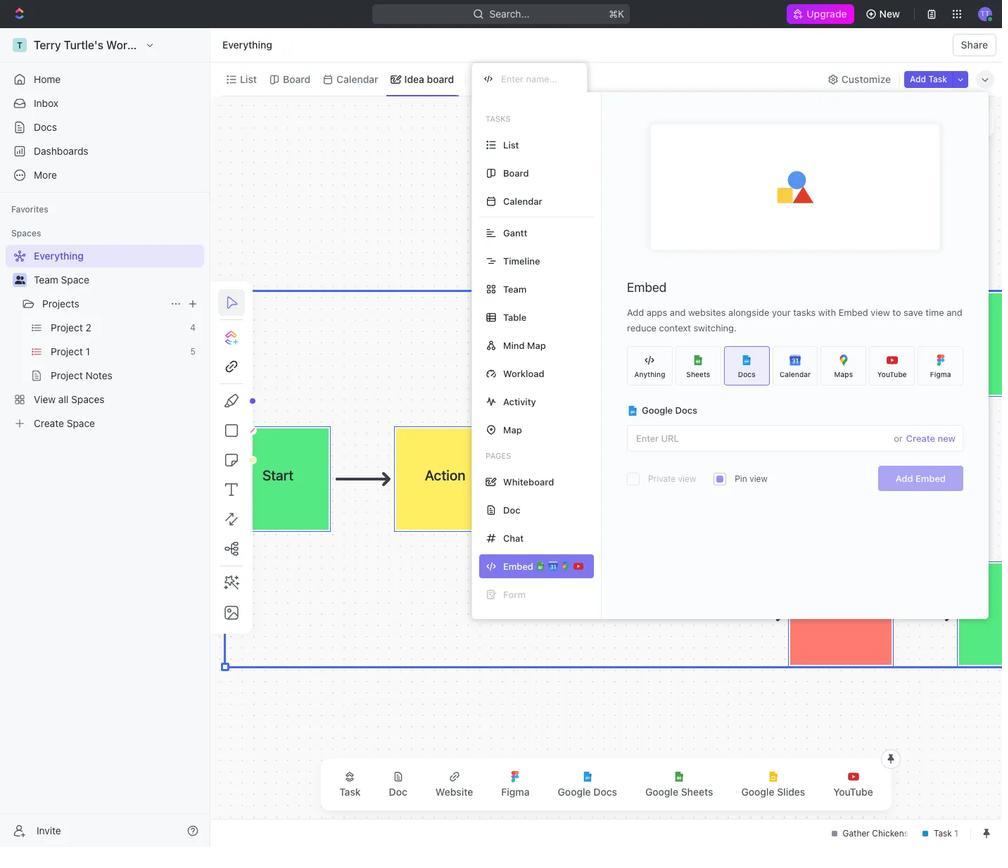 Task type: locate. For each thing, give the bounding box(es) containing it.
and right time at right
[[947, 307, 963, 318]]

1 vertical spatial calendar
[[503, 195, 543, 207]]

view left to at right
[[871, 307, 890, 318]]

0 horizontal spatial view
[[678, 474, 696, 484]]

website
[[436, 786, 473, 798]]

google slides button
[[730, 763, 817, 807]]

docs
[[34, 121, 57, 133], [738, 370, 756, 378], [676, 405, 698, 416], [594, 786, 617, 798]]

1 horizontal spatial calendar
[[503, 195, 543, 207]]

Enter name... field
[[500, 73, 576, 85]]

favorites button
[[6, 201, 54, 218]]

2 horizontal spatial calendar
[[780, 370, 811, 378]]

2 and from the left
[[947, 307, 963, 318]]

maps
[[835, 370, 853, 378]]

0 vertical spatial youtube
[[878, 370, 907, 378]]

1 horizontal spatial and
[[947, 307, 963, 318]]

tree containing team space
[[6, 245, 204, 435]]

0 horizontal spatial embed
[[627, 280, 667, 295]]

figma right website
[[502, 786, 530, 798]]

private view
[[648, 474, 696, 484]]

add up reduce
[[627, 307, 644, 318]]

everything
[[222, 39, 272, 51]]

task
[[929, 74, 948, 84], [339, 786, 361, 798]]

1 horizontal spatial team
[[503, 283, 527, 295]]

0 horizontal spatial board
[[283, 73, 311, 85]]

calendar up gantt
[[503, 195, 543, 207]]

team for team space
[[34, 274, 58, 286]]

gantt
[[503, 227, 528, 238]]

view for private view
[[678, 474, 696, 484]]

view inside add apps and websites alongside your tasks with embed view to save time and reduce context switching.
[[871, 307, 890, 318]]

1 horizontal spatial youtube
[[878, 370, 907, 378]]

team inside sidebar navigation
[[34, 274, 58, 286]]

embed down 'or create new'
[[916, 473, 946, 484]]

tasks
[[794, 307, 816, 318]]

2 vertical spatial embed
[[916, 473, 946, 484]]

youtube inside button
[[834, 786, 874, 798]]

add down "or"
[[896, 473, 914, 484]]

add inside add apps and websites alongside your tasks with embed view to save time and reduce context switching.
[[627, 307, 644, 318]]

upgrade link
[[787, 4, 854, 24]]

0 horizontal spatial figma
[[502, 786, 530, 798]]

list down everything link
[[240, 73, 257, 85]]

calendar
[[337, 73, 379, 85], [503, 195, 543, 207], [780, 370, 811, 378]]

0 vertical spatial sheets
[[687, 370, 711, 378]]

1 vertical spatial youtube
[[834, 786, 874, 798]]

slides
[[777, 786, 806, 798]]

0 vertical spatial list
[[240, 73, 257, 85]]

1 horizontal spatial figma
[[930, 370, 951, 378]]

team up table
[[503, 283, 527, 295]]

list
[[240, 73, 257, 85], [503, 139, 519, 150]]

youtube
[[878, 370, 907, 378], [834, 786, 874, 798]]

add inside button
[[896, 473, 914, 484]]

to
[[893, 307, 902, 318]]

0 horizontal spatial and
[[670, 307, 686, 318]]

2 horizontal spatial embed
[[916, 473, 946, 484]]

table
[[503, 312, 527, 323]]

idea board link
[[402, 69, 454, 89]]

0 horizontal spatial list
[[240, 73, 257, 85]]

1 horizontal spatial view
[[750, 474, 768, 484]]

embed inside add apps and websites alongside your tasks with embed view to save time and reduce context switching.
[[839, 307, 869, 318]]

doc up chat
[[503, 504, 521, 516]]

1 horizontal spatial task
[[929, 74, 948, 84]]

100%
[[867, 115, 891, 127]]

idea board
[[405, 73, 454, 85]]

2 horizontal spatial view
[[871, 307, 890, 318]]

1 vertical spatial board
[[503, 167, 529, 178]]

board link
[[280, 69, 311, 89]]

0 vertical spatial add
[[910, 74, 927, 84]]

1 vertical spatial add
[[627, 307, 644, 318]]

user group image
[[14, 276, 25, 284]]

embed
[[627, 280, 667, 295], [839, 307, 869, 318], [916, 473, 946, 484]]

google inside button
[[646, 786, 679, 798]]

add task
[[910, 74, 948, 84]]

add embed
[[896, 473, 946, 484]]

time
[[926, 307, 945, 318]]

1 vertical spatial doc
[[389, 786, 408, 798]]

1 vertical spatial figma
[[502, 786, 530, 798]]

1 vertical spatial map
[[503, 424, 522, 435]]

board
[[427, 73, 454, 85]]

board right list link
[[283, 73, 311, 85]]

view for pin view
[[750, 474, 768, 484]]

new
[[938, 433, 956, 444]]

Enter URL text field
[[628, 426, 894, 451]]

youtube right slides on the right
[[834, 786, 874, 798]]

0 horizontal spatial map
[[503, 424, 522, 435]]

add right customize
[[910, 74, 927, 84]]

1 vertical spatial list
[[503, 139, 519, 150]]

list down tasks
[[503, 139, 519, 150]]

add task button
[[905, 71, 953, 88]]

embed up the apps
[[627, 280, 667, 295]]

tasks
[[486, 114, 511, 123]]

0 horizontal spatial calendar
[[337, 73, 379, 85]]

alongside
[[729, 307, 770, 318]]

google for google slides button
[[742, 786, 775, 798]]

and up context
[[670, 307, 686, 318]]

calendar link
[[334, 69, 379, 89]]

embed inside add embed button
[[916, 473, 946, 484]]

home link
[[6, 68, 204, 91]]

1 vertical spatial task
[[339, 786, 361, 798]]

doc
[[503, 504, 521, 516], [389, 786, 408, 798]]

doc right task button
[[389, 786, 408, 798]]

figma
[[930, 370, 951, 378], [502, 786, 530, 798]]

map
[[527, 340, 546, 351], [503, 424, 522, 435]]

favorites
[[11, 204, 48, 215]]

youtube right maps
[[878, 370, 907, 378]]

google docs inside button
[[558, 786, 617, 798]]

team
[[34, 274, 58, 286], [503, 283, 527, 295]]

google docs
[[642, 405, 698, 416], [558, 786, 617, 798]]

0 vertical spatial doc
[[503, 504, 521, 516]]

share button
[[953, 34, 997, 56]]

doc button
[[378, 763, 419, 807]]

everything link
[[219, 37, 276, 54]]

workload
[[503, 368, 545, 379]]

and
[[670, 307, 686, 318], [947, 307, 963, 318]]

google sheets
[[646, 786, 714, 798]]

view button
[[472, 63, 518, 96]]

task inside button
[[339, 786, 361, 798]]

embed right 'with'
[[839, 307, 869, 318]]

private
[[648, 474, 676, 484]]

add inside "button"
[[910, 74, 927, 84]]

0 vertical spatial map
[[527, 340, 546, 351]]

0 vertical spatial figma
[[930, 370, 951, 378]]

0 horizontal spatial youtube
[[834, 786, 874, 798]]

⌘k
[[609, 8, 625, 20]]

apps
[[647, 307, 668, 318]]

home
[[34, 73, 61, 85]]

projects link
[[42, 293, 165, 315]]

google sheets button
[[634, 763, 725, 807]]

0 vertical spatial task
[[929, 74, 948, 84]]

calendar left idea
[[337, 73, 379, 85]]

list link
[[237, 69, 257, 89]]

1 horizontal spatial google docs
[[642, 405, 698, 416]]

board
[[283, 73, 311, 85], [503, 167, 529, 178]]

inbox link
[[6, 92, 204, 115]]

map down activity
[[503, 424, 522, 435]]

0 horizontal spatial task
[[339, 786, 361, 798]]

whiteboard
[[503, 476, 554, 488]]

team right user group icon at the left top of page
[[34, 274, 58, 286]]

1 vertical spatial sheets
[[681, 786, 714, 798]]

2 vertical spatial add
[[896, 473, 914, 484]]

tree
[[6, 245, 204, 435]]

1 horizontal spatial embed
[[839, 307, 869, 318]]

0 vertical spatial embed
[[627, 280, 667, 295]]

1 vertical spatial embed
[[839, 307, 869, 318]]

team for team
[[503, 283, 527, 295]]

1 vertical spatial google docs
[[558, 786, 617, 798]]

your
[[772, 307, 791, 318]]

calendar left maps
[[780, 370, 811, 378]]

task inside "button"
[[929, 74, 948, 84]]

pages
[[486, 451, 511, 460]]

figma down time at right
[[930, 370, 951, 378]]

map right mind
[[527, 340, 546, 351]]

add for add task
[[910, 74, 927, 84]]

0 horizontal spatial team
[[34, 274, 58, 286]]

or create new
[[894, 433, 956, 444]]

website button
[[424, 763, 485, 807]]

board down tasks
[[503, 167, 529, 178]]

0 horizontal spatial google docs
[[558, 786, 617, 798]]

view right private
[[678, 474, 696, 484]]

0 horizontal spatial doc
[[389, 786, 408, 798]]

view right pin
[[750, 474, 768, 484]]

google
[[642, 405, 673, 416], [558, 786, 591, 798], [646, 786, 679, 798], [742, 786, 775, 798]]



Task type: describe. For each thing, give the bounding box(es) containing it.
youtube button
[[823, 763, 885, 807]]

2 vertical spatial calendar
[[780, 370, 811, 378]]

add apps and websites alongside your tasks with embed view to save time and reduce context switching.
[[627, 307, 963, 334]]

100% button
[[864, 112, 894, 129]]

create
[[907, 433, 936, 444]]

0 vertical spatial calendar
[[337, 73, 379, 85]]

projects
[[42, 298, 79, 310]]

with
[[819, 307, 836, 318]]

sheets inside button
[[681, 786, 714, 798]]

spaces
[[11, 228, 41, 239]]

form
[[503, 589, 526, 600]]

mind map
[[503, 340, 546, 351]]

space
[[61, 274, 89, 286]]

add for add apps and websites alongside your tasks with embed view to save time and reduce context switching.
[[627, 307, 644, 318]]

mind
[[503, 340, 525, 351]]

docs inside sidebar navigation
[[34, 121, 57, 133]]

invite
[[37, 825, 61, 837]]

websites
[[688, 307, 726, 318]]

reduce
[[627, 322, 657, 334]]

1 horizontal spatial map
[[527, 340, 546, 351]]

1 horizontal spatial list
[[503, 139, 519, 150]]

customize
[[842, 73, 891, 85]]

new button
[[860, 3, 909, 25]]

sidebar navigation
[[0, 28, 211, 848]]

idea
[[405, 73, 424, 85]]

switching.
[[694, 322, 737, 334]]

figma button
[[490, 763, 541, 807]]

1 horizontal spatial doc
[[503, 504, 521, 516]]

activity
[[503, 396, 536, 407]]

view button
[[472, 69, 518, 89]]

task button
[[328, 763, 372, 807]]

1 horizontal spatial board
[[503, 167, 529, 178]]

customize button
[[824, 69, 896, 89]]

figma inside button
[[502, 786, 530, 798]]

share
[[961, 39, 988, 51]]

pin
[[735, 474, 748, 484]]

timeline
[[503, 255, 540, 266]]

tree inside sidebar navigation
[[6, 245, 204, 435]]

0 vertical spatial google docs
[[642, 405, 698, 416]]

t
[[763, 115, 769, 126]]

docs link
[[6, 116, 204, 139]]

new
[[880, 8, 900, 20]]

save
[[904, 307, 924, 318]]

anything
[[635, 370, 666, 378]]

1 and from the left
[[670, 307, 686, 318]]

google for google sheets button
[[646, 786, 679, 798]]

pin view
[[735, 474, 768, 484]]

add for add embed
[[896, 473, 914, 484]]

inbox
[[34, 97, 58, 109]]

chat
[[503, 533, 524, 544]]

search...
[[490, 8, 530, 20]]

add embed button
[[878, 466, 964, 491]]

google slides
[[742, 786, 806, 798]]

or
[[894, 433, 903, 444]]

team space
[[34, 274, 89, 286]]

google for google docs button
[[558, 786, 591, 798]]

team space link
[[34, 269, 201, 291]]

context
[[659, 322, 691, 334]]

view
[[490, 73, 513, 85]]

docs inside button
[[594, 786, 617, 798]]

dashboards link
[[6, 140, 204, 163]]

upgrade
[[807, 8, 847, 20]]

google docs button
[[547, 763, 629, 807]]

doc inside button
[[389, 786, 408, 798]]

0 vertical spatial board
[[283, 73, 311, 85]]

dashboards
[[34, 145, 88, 157]]



Task type: vqa. For each thing, say whether or not it's contained in the screenshot.
doc in the BUTTON
yes



